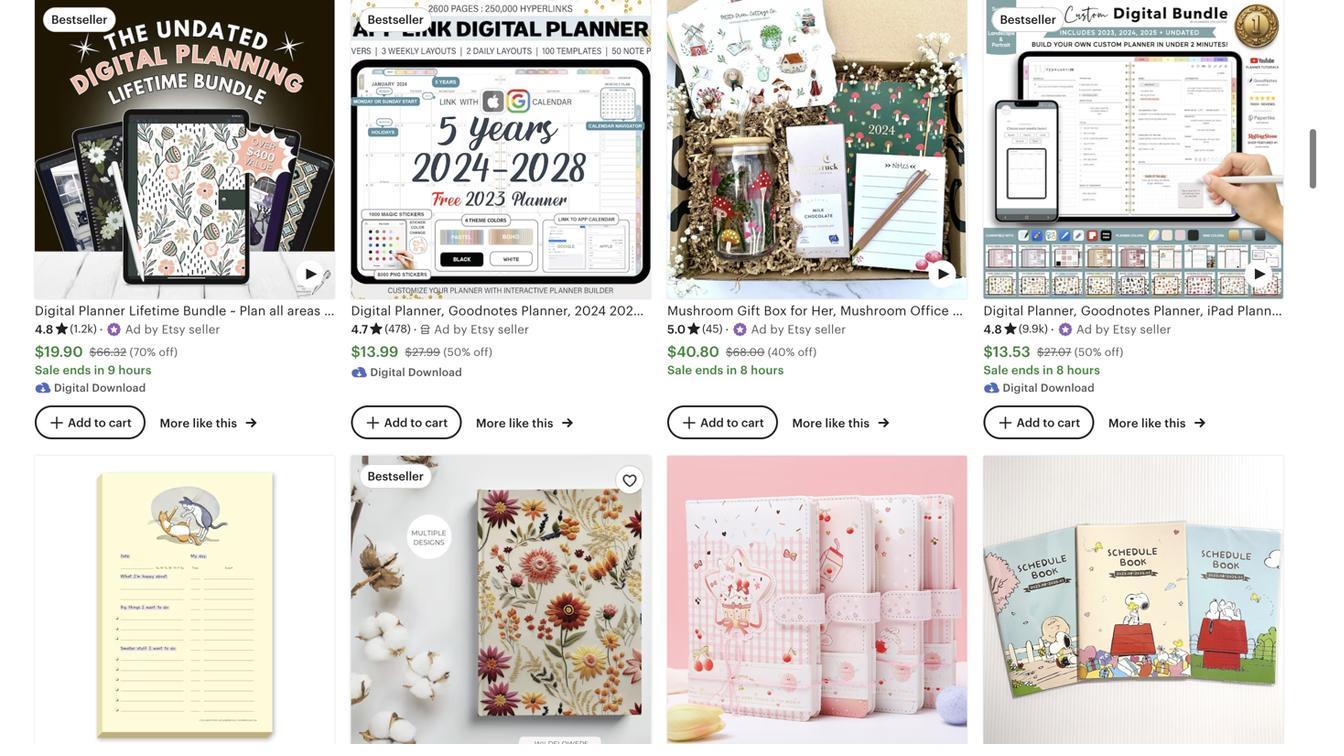 Task type: describe. For each thing, give the bounding box(es) containing it.
more like this link for 13.53
[[1108, 413, 1205, 432]]

66.32
[[96, 346, 126, 359]]

more for 13.53
[[1108, 416, 1138, 430]]

in for 40.80
[[726, 363, 737, 377]]

· for 13.99
[[413, 322, 417, 336]]

13.53
[[993, 344, 1031, 360]]

add to cart for 40.80
[[700, 416, 764, 430]]

digital planner, goodnotes planner, ipad planner, notability planner, dated digital planner, 2023 2024 2025 undated planner image
[[984, 0, 1283, 299]]

1 horizontal spatial digital
[[370, 366, 405, 379]]

more like this for 13.53
[[1108, 416, 1189, 430]]

(9.9k)
[[1019, 323, 1048, 335]]

sweet cherry sauce journal- 192 pages soft leather cover planner- pink a5 magnetic buckle  notebooks  - diy journal with lines and grids image
[[667, 456, 967, 744]]

wildflower hardcover journal, floral cottagecore notebook, flowery girly gift journal image
[[351, 456, 651, 744]]

this for 40.80
[[848, 416, 870, 430]]

more for 19.90
[[160, 416, 190, 430]]

68.00
[[733, 346, 765, 359]]

more like this link for 19.90
[[160, 413, 257, 432]]

like for 13.99
[[509, 416, 529, 430]]

$ 40.80 $ 68.00 (40% off) sale ends in 8 hours
[[667, 344, 817, 377]]

more for 13.99
[[476, 416, 506, 430]]

$ down 5.0
[[667, 344, 677, 360]]

add to cart button for 13.99
[[351, 405, 462, 439]]

product video element for 19.90
[[35, 0, 335, 299]]

to for 13.53
[[1043, 416, 1055, 430]]

more like this for 40.80
[[792, 416, 873, 430]]

download for 13.53
[[1041, 382, 1095, 394]]

this for 13.53
[[1165, 416, 1186, 430]]

· for 19.90
[[100, 322, 103, 336]]

5.0
[[667, 322, 686, 336]]

· for 40.80
[[725, 322, 729, 336]]

cart for 19.90
[[109, 416, 132, 430]]

1 horizontal spatial download
[[408, 366, 462, 379]]

$ 19.90 $ 66.32 (70% off) sale ends in 9 hours
[[35, 344, 178, 377]]

digital download for 13.53
[[1003, 382, 1095, 394]]

cart for 13.53
[[1058, 416, 1080, 430]]

8 for 40.80
[[740, 363, 748, 377]]

add to cart button for 40.80
[[667, 405, 778, 439]]

digital planner, goodnotes planner, 2024 2025 -2028, five year planner, ipad planner, notability planner, hyperlinked planner, daily planner image
[[351, 0, 651, 299]]

$ 13.99 $ 27.99 (50% off)
[[351, 344, 492, 360]]

fred + nym playing daily planner image
[[35, 456, 335, 744]]

add for 40.80
[[700, 416, 724, 430]]

(50% for 13.99
[[443, 346, 470, 359]]

$ left 27.07
[[984, 344, 993, 360]]

to for 13.99
[[410, 416, 422, 430]]

4.8 for 13.53
[[984, 322, 1002, 336]]

$ down (9.9k)
[[1037, 346, 1044, 359]]

off) for 13.53
[[1105, 346, 1124, 359]]

more for 40.80
[[792, 416, 822, 430]]



Task type: vqa. For each thing, say whether or not it's contained in the screenshot.
SALE related to 40.80
yes



Task type: locate. For each thing, give the bounding box(es) containing it.
1 · from the left
[[100, 322, 103, 336]]

add for 13.99
[[384, 416, 408, 430]]

8
[[740, 363, 748, 377], [1056, 363, 1064, 377]]

ends for 13.53
[[1011, 363, 1040, 377]]

add to cart
[[68, 416, 132, 430], [384, 416, 448, 430], [700, 416, 764, 430], [1017, 416, 1080, 430]]

8 down 68.00
[[740, 363, 748, 377]]

2 to from the left
[[410, 416, 422, 430]]

to for 40.80
[[727, 416, 738, 430]]

2 horizontal spatial digital
[[1003, 382, 1038, 394]]

9
[[108, 363, 115, 377]]

· for 13.53
[[1051, 322, 1054, 336]]

in inside $ 40.80 $ 68.00 (40% off) sale ends in 8 hours
[[726, 363, 737, 377]]

cart for 40.80
[[741, 416, 764, 430]]

3 more like this link from the left
[[792, 413, 889, 432]]

1 ends from the left
[[63, 363, 91, 377]]

digital for 19.90
[[54, 382, 89, 394]]

2 horizontal spatial sale
[[984, 363, 1008, 377]]

off) for 13.99
[[474, 346, 492, 359]]

digital down 13.99
[[370, 366, 405, 379]]

add down $ 13.53 $ 27.07 (50% off) sale ends in 8 hours
[[1017, 416, 1040, 430]]

hours inside $ 40.80 $ 68.00 (40% off) sale ends in 8 hours
[[751, 363, 784, 377]]

in for 19.90
[[94, 363, 105, 377]]

add to cart down $ 40.80 $ 68.00 (40% off) sale ends in 8 hours
[[700, 416, 764, 430]]

digital for 13.53
[[1003, 382, 1038, 394]]

sale for 40.80
[[667, 363, 692, 377]]

4 add to cart button from the left
[[984, 405, 1094, 439]]

2 4.8 from the left
[[984, 322, 1002, 336]]

off) inside $ 13.53 $ 27.07 (50% off) sale ends in 8 hours
[[1105, 346, 1124, 359]]

sale inside $ 40.80 $ 68.00 (40% off) sale ends in 8 hours
[[667, 363, 692, 377]]

cart down $ 40.80 $ 68.00 (40% off) sale ends in 8 hours
[[741, 416, 764, 430]]

1 to from the left
[[94, 416, 106, 430]]

add down $ 19.90 $ 66.32 (70% off) sale ends in 9 hours
[[68, 416, 91, 430]]

4 to from the left
[[1043, 416, 1055, 430]]

2 more like this from the left
[[476, 416, 556, 430]]

2 add to cart button from the left
[[351, 405, 462, 439]]

off) right the (70%
[[159, 346, 178, 359]]

more like this for 19.90
[[160, 416, 240, 430]]

sale down the 19.90
[[35, 363, 60, 377]]

add to cart button down $ 40.80 $ 68.00 (40% off) sale ends in 8 hours
[[667, 405, 778, 439]]

$ right 40.80
[[726, 346, 733, 359]]

ends inside $ 19.90 $ 66.32 (70% off) sale ends in 9 hours
[[63, 363, 91, 377]]

add to cart button for 19.90
[[35, 405, 145, 439]]

add to cart down $ 13.53 $ 27.07 (50% off) sale ends in 8 hours
[[1017, 416, 1080, 430]]

digital download down $ 13.53 $ 27.07 (50% off) sale ends in 8 hours
[[1003, 382, 1095, 394]]

2 sale from the left
[[667, 363, 692, 377]]

3 · from the left
[[725, 322, 729, 336]]

product video element
[[35, 0, 335, 299], [667, 0, 967, 299], [984, 0, 1283, 299]]

3 add to cart button from the left
[[667, 405, 778, 439]]

8 down 27.07
[[1056, 363, 1064, 377]]

· right (478)
[[413, 322, 417, 336]]

(50% right 27.07
[[1074, 346, 1102, 359]]

$
[[35, 344, 44, 360], [351, 344, 360, 360], [667, 344, 677, 360], [984, 344, 993, 360], [89, 346, 96, 359], [405, 346, 412, 359], [726, 346, 733, 359], [1037, 346, 1044, 359]]

0 horizontal spatial hours
[[118, 363, 152, 377]]

digital
[[370, 366, 405, 379], [54, 382, 89, 394], [1003, 382, 1038, 394]]

2 like from the left
[[509, 416, 529, 430]]

4 this from the left
[[1165, 416, 1186, 430]]

off) inside $ 40.80 $ 68.00 (40% off) sale ends in 8 hours
[[798, 346, 817, 359]]

download down 27.99
[[408, 366, 462, 379]]

1 add to cart button from the left
[[35, 405, 145, 439]]

2 more like this link from the left
[[476, 413, 573, 432]]

1 hours from the left
[[118, 363, 152, 377]]

0 horizontal spatial product video element
[[35, 0, 335, 299]]

3 hours from the left
[[1067, 363, 1100, 377]]

(478)
[[385, 323, 411, 335]]

download for 19.90
[[92, 382, 146, 394]]

bestseller link
[[351, 456, 651, 744]]

digital download for 19.90
[[54, 382, 146, 394]]

hours down the (70%
[[118, 363, 152, 377]]

4 off) from the left
[[1105, 346, 1124, 359]]

27.99
[[412, 346, 440, 359]]

3 sale from the left
[[984, 363, 1008, 377]]

off) inside $ 13.99 $ 27.99 (50% off)
[[474, 346, 492, 359]]

1 in from the left
[[94, 363, 105, 377]]

add to cart down $ 13.99 $ 27.99 (50% off)
[[384, 416, 448, 430]]

4.8 up 13.53
[[984, 322, 1002, 336]]

40.80
[[677, 344, 719, 360]]

in down 27.07
[[1043, 363, 1053, 377]]

1 horizontal spatial (50%
[[1074, 346, 1102, 359]]

to
[[94, 416, 106, 430], [410, 416, 422, 430], [727, 416, 738, 430], [1043, 416, 1055, 430]]

2 in from the left
[[726, 363, 737, 377]]

sale inside $ 19.90 $ 66.32 (70% off) sale ends in 9 hours
[[35, 363, 60, 377]]

2 ends from the left
[[695, 363, 723, 377]]

0 horizontal spatial ends
[[63, 363, 91, 377]]

like
[[193, 416, 213, 430], [509, 416, 529, 430], [825, 416, 845, 430], [1141, 416, 1162, 430]]

4 · from the left
[[1051, 322, 1054, 336]]

ends down the 19.90
[[63, 363, 91, 377]]

in
[[94, 363, 105, 377], [726, 363, 737, 377], [1043, 363, 1053, 377]]

4 add to cart from the left
[[1017, 416, 1080, 430]]

2 add from the left
[[384, 416, 408, 430]]

add to cart for 13.99
[[384, 416, 448, 430]]

sale down 13.53
[[984, 363, 1008, 377]]

0 horizontal spatial in
[[94, 363, 105, 377]]

1 more like this link from the left
[[160, 413, 257, 432]]

1 horizontal spatial ends
[[695, 363, 723, 377]]

like for 40.80
[[825, 416, 845, 430]]

2 horizontal spatial product video element
[[984, 0, 1283, 299]]

1 horizontal spatial 8
[[1056, 363, 1064, 377]]

digital down the 19.90
[[54, 382, 89, 394]]

cart for 13.99
[[425, 416, 448, 430]]

off) inside $ 19.90 $ 66.32 (70% off) sale ends in 9 hours
[[159, 346, 178, 359]]

to down $ 13.99 $ 27.99 (50% off)
[[410, 416, 422, 430]]

2 · from the left
[[413, 322, 417, 336]]

2 cart from the left
[[425, 416, 448, 430]]

bestseller
[[51, 13, 108, 26], [368, 13, 424, 26], [1000, 13, 1056, 26], [368, 470, 424, 483]]

$ down 4.7
[[351, 344, 360, 360]]

this for 13.99
[[532, 416, 553, 430]]

2 (50% from the left
[[1074, 346, 1102, 359]]

1 off) from the left
[[159, 346, 178, 359]]

(50% inside $ 13.53 $ 27.07 (50% off) sale ends in 8 hours
[[1074, 346, 1102, 359]]

like for 19.90
[[193, 416, 213, 430]]

this for 19.90
[[216, 416, 237, 430]]

(50% for 13.53
[[1074, 346, 1102, 359]]

ends for 40.80
[[695, 363, 723, 377]]

add to cart button
[[35, 405, 145, 439], [351, 405, 462, 439], [667, 405, 778, 439], [984, 405, 1094, 439]]

1 sale from the left
[[35, 363, 60, 377]]

4.8 for 19.90
[[35, 322, 53, 336]]

cart down 9
[[109, 416, 132, 430]]

0 horizontal spatial digital download
[[54, 382, 146, 394]]

sale for 13.53
[[984, 363, 1008, 377]]

1 more from the left
[[160, 416, 190, 430]]

hours inside $ 19.90 $ 66.32 (70% off) sale ends in 9 hours
[[118, 363, 152, 377]]

3 ends from the left
[[1011, 363, 1040, 377]]

ends for 19.90
[[63, 363, 91, 377]]

4.8 up the 19.90
[[35, 322, 53, 336]]

in down 68.00
[[726, 363, 737, 377]]

3 add to cart from the left
[[700, 416, 764, 430]]

ends down 40.80
[[695, 363, 723, 377]]

add
[[68, 416, 91, 430], [384, 416, 408, 430], [700, 416, 724, 430], [1017, 416, 1040, 430]]

sale down 40.80
[[667, 363, 692, 377]]

peanuts 2024 snoopy schedule book monthly planner calendar book office agenda journal notebook stationery back to school gift for her image
[[984, 456, 1283, 744]]

in inside $ 13.53 $ 27.07 (50% off) sale ends in 8 hours
[[1043, 363, 1053, 377]]

3 cart from the left
[[741, 416, 764, 430]]

27.07
[[1044, 346, 1071, 359]]

off) for 19.90
[[159, 346, 178, 359]]

1 like from the left
[[193, 416, 213, 430]]

(40%
[[768, 346, 795, 359]]

4 more like this from the left
[[1108, 416, 1189, 430]]

1 more like this from the left
[[160, 416, 240, 430]]

3 product video element from the left
[[984, 0, 1283, 299]]

(70%
[[129, 346, 156, 359]]

1 horizontal spatial product video element
[[667, 0, 967, 299]]

hours down 27.07
[[1067, 363, 1100, 377]]

to down $ 13.53 $ 27.07 (50% off) sale ends in 8 hours
[[1043, 416, 1055, 430]]

like for 13.53
[[1141, 416, 1162, 430]]

digital download down $ 13.99 $ 27.99 (50% off)
[[370, 366, 462, 379]]

ends down 13.53
[[1011, 363, 1040, 377]]

off) right 27.99
[[474, 346, 492, 359]]

sale
[[35, 363, 60, 377], [667, 363, 692, 377], [984, 363, 1008, 377]]

(50%
[[443, 346, 470, 359], [1074, 346, 1102, 359]]

hours for 13.53
[[1067, 363, 1100, 377]]

· right (45) at the right of page
[[725, 322, 729, 336]]

0 horizontal spatial 8
[[740, 363, 748, 377]]

add to cart button down $ 13.53 $ 27.07 (50% off) sale ends in 8 hours
[[984, 405, 1094, 439]]

off) for 40.80
[[798, 346, 817, 359]]

2 product video element from the left
[[667, 0, 967, 299]]

add for 19.90
[[68, 416, 91, 430]]

add to cart for 19.90
[[68, 416, 132, 430]]

2 off) from the left
[[474, 346, 492, 359]]

in inside $ 19.90 $ 66.32 (70% off) sale ends in 9 hours
[[94, 363, 105, 377]]

2 this from the left
[[532, 416, 553, 430]]

download down $ 13.53 $ 27.07 (50% off) sale ends in 8 hours
[[1041, 382, 1095, 394]]

4.7
[[351, 322, 368, 336]]

more like this
[[160, 416, 240, 430], [476, 416, 556, 430], [792, 416, 873, 430], [1108, 416, 1189, 430]]

digital down 13.53
[[1003, 382, 1038, 394]]

0 horizontal spatial sale
[[35, 363, 60, 377]]

3 more like this from the left
[[792, 416, 873, 430]]

cart
[[109, 416, 132, 430], [425, 416, 448, 430], [741, 416, 764, 430], [1058, 416, 1080, 430]]

2 horizontal spatial hours
[[1067, 363, 1100, 377]]

cart down 27.99
[[425, 416, 448, 430]]

2 horizontal spatial download
[[1041, 382, 1095, 394]]

more like this for 13.99
[[476, 416, 556, 430]]

more like this link
[[160, 413, 257, 432], [476, 413, 573, 432], [792, 413, 889, 432], [1108, 413, 1205, 432]]

hours
[[118, 363, 152, 377], [751, 363, 784, 377], [1067, 363, 1100, 377]]

2 8 from the left
[[1056, 363, 1064, 377]]

off) right (40%
[[798, 346, 817, 359]]

$ down (1.2k)
[[89, 346, 96, 359]]

8 inside $ 13.53 $ 27.07 (50% off) sale ends in 8 hours
[[1056, 363, 1064, 377]]

2 add to cart from the left
[[384, 416, 448, 430]]

0 horizontal spatial digital
[[54, 382, 89, 394]]

2 horizontal spatial ends
[[1011, 363, 1040, 377]]

digital download
[[370, 366, 462, 379], [54, 382, 146, 394], [1003, 382, 1095, 394]]

3 in from the left
[[1043, 363, 1053, 377]]

1 add from the left
[[68, 416, 91, 430]]

(50% inside $ 13.99 $ 27.99 (50% off)
[[443, 346, 470, 359]]

19.90
[[44, 344, 83, 360]]

ends inside $ 13.53 $ 27.07 (50% off) sale ends in 8 hours
[[1011, 363, 1040, 377]]

1 (50% from the left
[[443, 346, 470, 359]]

to down $ 40.80 $ 68.00 (40% off) sale ends in 8 hours
[[727, 416, 738, 430]]

ends
[[63, 363, 91, 377], [695, 363, 723, 377], [1011, 363, 1040, 377]]

this
[[216, 416, 237, 430], [532, 416, 553, 430], [848, 416, 870, 430], [1165, 416, 1186, 430]]

add down 13.99
[[384, 416, 408, 430]]

· right (1.2k)
[[100, 322, 103, 336]]

4 cart from the left
[[1058, 416, 1080, 430]]

add to cart button for 13.53
[[984, 405, 1094, 439]]

1 this from the left
[[216, 416, 237, 430]]

digital download down 9
[[54, 382, 146, 394]]

0 horizontal spatial (50%
[[443, 346, 470, 359]]

2 more from the left
[[476, 416, 506, 430]]

download
[[408, 366, 462, 379], [92, 382, 146, 394], [1041, 382, 1095, 394]]

13.99
[[360, 344, 399, 360]]

3 more from the left
[[792, 416, 822, 430]]

(45)
[[702, 323, 723, 335]]

$ inside $ 13.99 $ 27.99 (50% off)
[[405, 346, 412, 359]]

3 to from the left
[[727, 416, 738, 430]]

add to cart button down $ 13.99 $ 27.99 (50% off)
[[351, 405, 462, 439]]

1 horizontal spatial sale
[[667, 363, 692, 377]]

off) right 27.07
[[1105, 346, 1124, 359]]

2 horizontal spatial digital download
[[1003, 382, 1095, 394]]

1 horizontal spatial hours
[[751, 363, 784, 377]]

1 horizontal spatial 4.8
[[984, 322, 1002, 336]]

1 horizontal spatial in
[[726, 363, 737, 377]]

4.8
[[35, 322, 53, 336], [984, 322, 1002, 336]]

· right (9.9k)
[[1051, 322, 1054, 336]]

add to cart for 13.53
[[1017, 416, 1080, 430]]

off)
[[159, 346, 178, 359], [474, 346, 492, 359], [798, 346, 817, 359], [1105, 346, 1124, 359]]

8 for 13.53
[[1056, 363, 1064, 377]]

$ down (478)
[[405, 346, 412, 359]]

product video element for 13.53
[[984, 0, 1283, 299]]

8 inside $ 40.80 $ 68.00 (40% off) sale ends in 8 hours
[[740, 363, 748, 377]]

ends inside $ 40.80 $ 68.00 (40% off) sale ends in 8 hours
[[695, 363, 723, 377]]

hours for 40.80
[[751, 363, 784, 377]]

4 add from the left
[[1017, 416, 1040, 430]]

more like this link for 40.80
[[792, 413, 889, 432]]

sale for 19.90
[[35, 363, 60, 377]]

2 horizontal spatial in
[[1043, 363, 1053, 377]]

mushroom gift box for her, mushroom office gift box, mushroom teacher appreciation gift, mushroom coworker gift basket, mushroom lover gift image
[[667, 0, 967, 299]]

3 like from the left
[[825, 416, 845, 430]]

download down 9
[[92, 382, 146, 394]]

1 product video element from the left
[[35, 0, 335, 299]]

add for 13.53
[[1017, 416, 1040, 430]]

3 this from the left
[[848, 416, 870, 430]]

·
[[100, 322, 103, 336], [413, 322, 417, 336], [725, 322, 729, 336], [1051, 322, 1054, 336]]

1 8 from the left
[[740, 363, 748, 377]]

0 horizontal spatial download
[[92, 382, 146, 394]]

3 off) from the left
[[798, 346, 817, 359]]

4 more from the left
[[1108, 416, 1138, 430]]

to down $ 19.90 $ 66.32 (70% off) sale ends in 9 hours
[[94, 416, 106, 430]]

cart down $ 13.53 $ 27.07 (50% off) sale ends in 8 hours
[[1058, 416, 1080, 430]]

add to cart down 9
[[68, 416, 132, 430]]

sale inside $ 13.53 $ 27.07 (50% off) sale ends in 8 hours
[[984, 363, 1008, 377]]

4 like from the left
[[1141, 416, 1162, 430]]

in for 13.53
[[1043, 363, 1053, 377]]

2 hours from the left
[[751, 363, 784, 377]]

to for 19.90
[[94, 416, 106, 430]]

0 horizontal spatial 4.8
[[35, 322, 53, 336]]

4 more like this link from the left
[[1108, 413, 1205, 432]]

add to cart button down 9
[[35, 405, 145, 439]]

(1.2k)
[[70, 323, 97, 335]]

1 cart from the left
[[109, 416, 132, 430]]

(50% right 27.99
[[443, 346, 470, 359]]

1 horizontal spatial digital download
[[370, 366, 462, 379]]

add down $ 40.80 $ 68.00 (40% off) sale ends in 8 hours
[[700, 416, 724, 430]]

hours inside $ 13.53 $ 27.07 (50% off) sale ends in 8 hours
[[1067, 363, 1100, 377]]

digital planner lifetime bundle ~ plan all areas of life ~ beginner friendly ~ plan all areas of life ~ goodnotes, noteshelf, notability + image
[[35, 0, 335, 299]]

$ left 66.32
[[35, 344, 44, 360]]

$ 13.53 $ 27.07 (50% off) sale ends in 8 hours
[[984, 344, 1124, 377]]

1 4.8 from the left
[[35, 322, 53, 336]]

in left 9
[[94, 363, 105, 377]]

1 add to cart from the left
[[68, 416, 132, 430]]

hours down (40%
[[751, 363, 784, 377]]

hours for 19.90
[[118, 363, 152, 377]]

3 add from the left
[[700, 416, 724, 430]]

more
[[160, 416, 190, 430], [476, 416, 506, 430], [792, 416, 822, 430], [1108, 416, 1138, 430]]

more like this link for 13.99
[[476, 413, 573, 432]]



